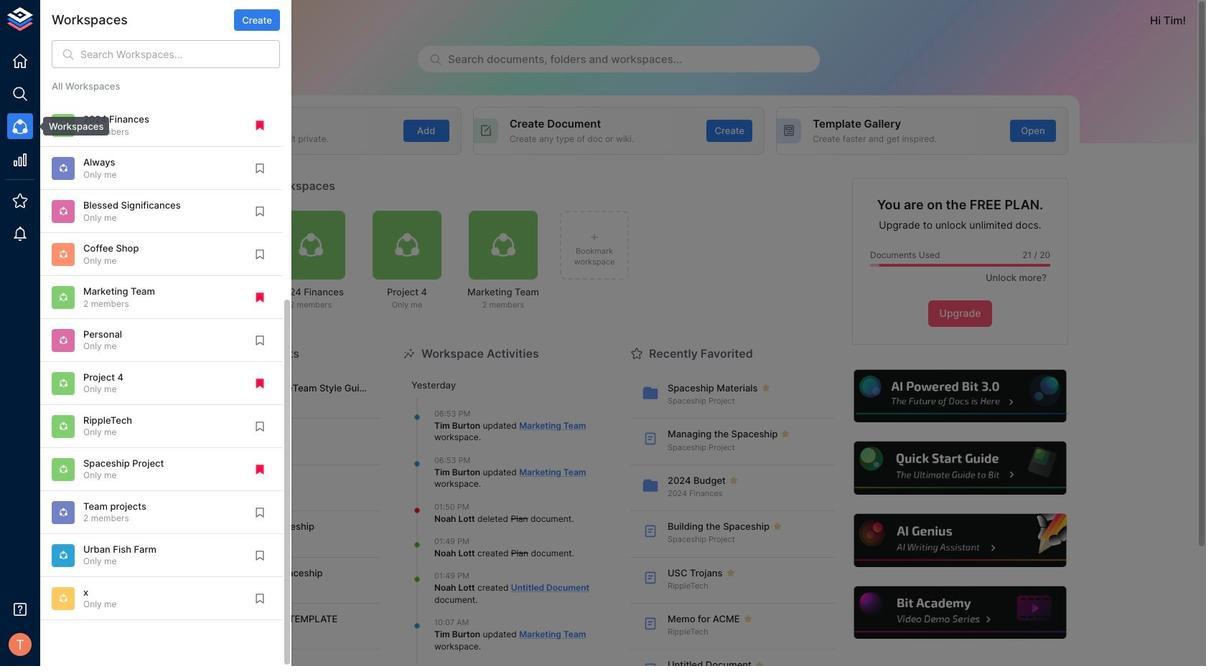 Task type: locate. For each thing, give the bounding box(es) containing it.
bookmark image
[[253, 162, 266, 175], [253, 507, 266, 520]]

0 vertical spatial bookmark image
[[253, 162, 266, 175]]

6 bookmark image from the top
[[253, 593, 266, 606]]

Search Workspaces... text field
[[80, 40, 280, 68]]

4 help image from the top
[[852, 585, 1068, 642]]

tooltip
[[33, 117, 109, 136]]

4 bookmark image from the top
[[253, 421, 266, 433]]

1 remove bookmark image from the top
[[253, 119, 266, 132]]

2 bookmark image from the top
[[253, 248, 266, 261]]

2 help image from the top
[[852, 440, 1068, 497]]

1 bookmark image from the top
[[253, 205, 266, 218]]

help image
[[852, 368, 1068, 425], [852, 440, 1068, 497], [852, 513, 1068, 570], [852, 585, 1068, 642]]

bookmark image
[[253, 205, 266, 218], [253, 248, 266, 261], [253, 334, 266, 347], [253, 421, 266, 433], [253, 550, 266, 563], [253, 593, 266, 606]]

2 remove bookmark image from the top
[[253, 291, 266, 304]]

1 vertical spatial bookmark image
[[253, 507, 266, 520]]

remove bookmark image
[[253, 119, 266, 132], [253, 291, 266, 304], [253, 377, 266, 390], [253, 464, 266, 477]]

4 remove bookmark image from the top
[[253, 464, 266, 477]]

3 help image from the top
[[852, 513, 1068, 570]]

3 remove bookmark image from the top
[[253, 377, 266, 390]]



Task type: vqa. For each thing, say whether or not it's contained in the screenshot.
Burton related to Product Launch Marketing Plan
no



Task type: describe. For each thing, give the bounding box(es) containing it.
5 bookmark image from the top
[[253, 550, 266, 563]]

1 bookmark image from the top
[[253, 162, 266, 175]]

3 bookmark image from the top
[[253, 334, 266, 347]]

2 bookmark image from the top
[[253, 507, 266, 520]]

1 help image from the top
[[852, 368, 1068, 425]]



